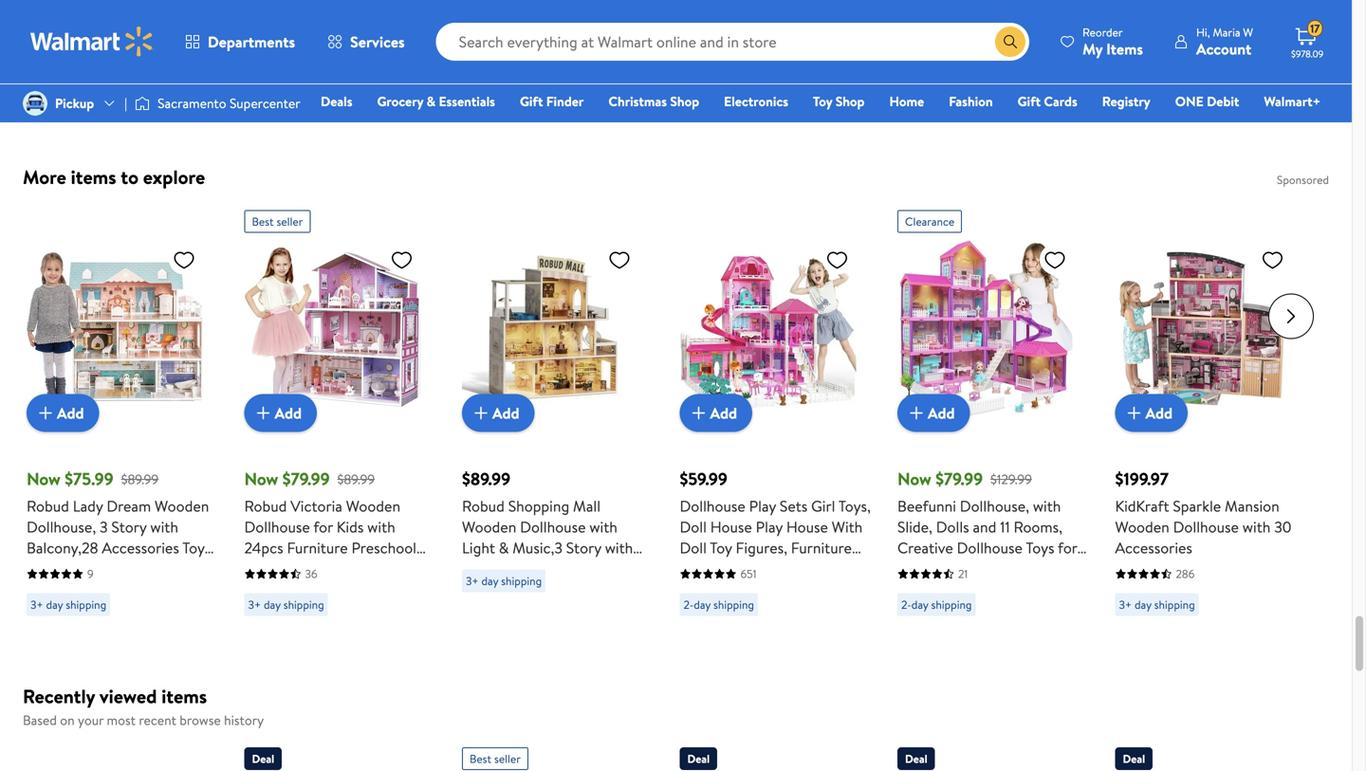 Task type: describe. For each thing, give the bounding box(es) containing it.
add to favorites list, beefunni dollhouse, with slide, dolls and 11 rooms, creative dollhouse toys for girls, christmas birthday gifts for girls 3 to 8 year old image
[[1043, 248, 1066, 272]]

$59.99 dollhouse play sets girl toys, doll house play house with doll toy figures, furniture and accessories, toddler dreamhouse christmas birthday gifts for 3+ year old girls
[[680, 467, 871, 642]]

play up accessories,
[[756, 517, 783, 538]]

wooden inside $199.97 kidkraft sparkle mansion wooden dollhouse with 30 accessories
[[1115, 517, 1169, 538]]

girls inside now $79.99 $129.99 beefunni dollhouse, with slide, dolls and 11 rooms, creative dollhouse toys for girls, christmas birthday gifts for girls 3 to 8 year old
[[956, 579, 986, 600]]

dollhouse play sets girl toys, doll house play house with doll toy figures, furniture and accessories, toddler dreamhouse christmas birthday gifts for 3+ year old girls image
[[680, 241, 856, 417]]

girls inside 'now $79.99 $89.99 robud victoria wooden dollhouse for kids with 24pcs furniture preschool dollhouse house toy for toddlers girls'
[[303, 579, 333, 600]]

add for kidkraft sparkle mansion wooden dollhouse with 30 accessories
[[1145, 403, 1173, 424]]

my
[[1082, 38, 1103, 59]]

add button for robud shopping mall wooden dollhouse with light & music,3 story with starlit pool,50+ furniture accessories toy gift for girl 3+
[[462, 394, 535, 432]]

gift finder
[[520, 92, 584, 111]]

gift cards link
[[1009, 91, 1086, 111]]

search icon image
[[1003, 34, 1018, 49]]

add button for kidkraft sparkle mansion wooden dollhouse with 30 accessories
[[1115, 394, 1188, 432]]

next slide for more items to explore list image
[[1268, 294, 1314, 339]]

starlit
[[462, 558, 501, 579]]

dollhouse, inside "now $75.99 $89.99 robud lady dream wooden dollhouse, 3 story with balcony,28 accessories toy gift for 3 +years kids girls"
[[27, 517, 96, 538]]

add button for dollhouse play sets girl toys, doll house play house with doll toy figures, furniture and accessories, toddler dreamhouse christmas birthday gifts for 3+ year old girls
[[680, 394, 752, 432]]

old for dollhouse
[[680, 621, 704, 642]]

toy shop link
[[804, 91, 873, 111]]

product group containing 73
[[680, 0, 856, 112]]

items inside recently viewed items based on your most recent browse history
[[161, 683, 207, 710]]

girl inside $59.99 dollhouse play sets girl toys, doll house play house with doll toy figures, furniture and accessories, toddler dreamhouse christmas birthday gifts for 3+ year old girls
[[811, 496, 835, 517]]

gift left finder
[[520, 92, 543, 111]]

gifts inside now $79.99 $129.99 beefunni dollhouse, with slide, dolls and 11 rooms, creative dollhouse toys for girls, christmas birthday gifts for girls 3 to 8 year old
[[897, 579, 930, 600]]

with inside 'now $79.99 $89.99 robud victoria wooden dollhouse for kids with 24pcs furniture preschool dollhouse house toy for toddlers girls'
[[367, 517, 395, 538]]

one debit link
[[1167, 91, 1248, 111]]

toy inside 'now $79.99 $89.99 robud victoria wooden dollhouse for kids with 24pcs furniture preschool dollhouse house toy for toddlers girls'
[[359, 558, 381, 579]]

gift cards
[[1017, 92, 1077, 111]]

services
[[350, 31, 405, 52]]

2 add button from the left
[[244, 394, 317, 432]]

$199.97 kidkraft sparkle mansion wooden dollhouse with 30 accessories
[[1115, 467, 1292, 558]]

add button for robud lady dream wooden dollhouse, 3 story with balcony,28 accessories toy gift for 3 +years kids girls
[[27, 394, 99, 432]]

walmart image
[[30, 27, 154, 57]]

christmas shop link
[[600, 91, 708, 111]]

grocery
[[377, 92, 423, 111]]

for inside "now $75.99 $89.99 robud lady dream wooden dollhouse, 3 story with balcony,28 accessories toy gift for 3 +years kids girls"
[[56, 558, 75, 579]]

robud for $75.99
[[27, 496, 69, 517]]

rooms,
[[1014, 517, 1062, 538]]

grocery & essentials link
[[369, 91, 504, 111]]

walmart+ link
[[1255, 91, 1329, 111]]

product group containing 91
[[462, 0, 638, 112]]

account
[[1196, 38, 1251, 59]]

robud shopping mall wooden dollhouse with light & music,3 story with starlit pool,50+ furniture accessories toy gift for girl 3+ image
[[462, 241, 638, 417]]

0 horizontal spatial items
[[71, 164, 116, 190]]

for right 'toys'
[[1058, 538, 1077, 558]]

toy inside "now $75.99 $89.99 robud lady dream wooden dollhouse, 3 story with balcony,28 accessories toy gift for 3 +years kids girls"
[[182, 538, 205, 558]]

browse
[[180, 711, 221, 730]]

dollhouse inside $199.97 kidkraft sparkle mansion wooden dollhouse with 30 accessories
[[1173, 517, 1239, 538]]

and
[[973, 517, 996, 538]]

kids inside 'now $79.99 $89.99 robud victoria wooden dollhouse for kids with 24pcs furniture preschool dollhouse house toy for toddlers girls'
[[337, 517, 364, 538]]

gift finder link
[[511, 91, 592, 111]]

0 vertical spatial &
[[427, 92, 436, 111]]

8
[[1019, 579, 1028, 600]]

0 vertical spatial best seller
[[252, 214, 303, 230]]

$978.09
[[1291, 47, 1324, 60]]

essentials
[[439, 92, 495, 111]]

$89.99 for $79.99
[[337, 470, 375, 489]]

30
[[1274, 517, 1292, 538]]

toys,
[[838, 496, 871, 517]]

add for robud lady dream wooden dollhouse, 3 story with balcony,28 accessories toy gift for 3 +years kids girls
[[57, 403, 84, 424]]

electronics link
[[715, 91, 797, 111]]

for right 36
[[384, 558, 404, 579]]

36
[[305, 566, 317, 582]]

gift inside "now $75.99 $89.99 robud lady dream wooden dollhouse, 3 story with balcony,28 accessories toy gift for 3 +years kids girls"
[[27, 558, 53, 579]]

hi, maria w account
[[1196, 24, 1253, 59]]

old for $79.99
[[1063, 579, 1087, 600]]

with right shopping
[[589, 517, 617, 538]]

2-day shipping down 73
[[683, 58, 754, 74]]

2-day shipping down 21
[[901, 597, 972, 613]]

furniture for $59.99
[[791, 538, 852, 558]]

hi,
[[1196, 24, 1210, 40]]

for
[[774, 600, 796, 621]]

sets
[[780, 496, 808, 517]]

lady
[[73, 496, 103, 517]]

4 deal from the left
[[1123, 751, 1145, 767]]

christmas inside now $79.99 $129.99 beefunni dollhouse, with slide, dolls and 11 rooms, creative dollhouse toys for girls, christmas birthday gifts for girls 3 to 8 year old
[[935, 558, 1001, 579]]

recently viewed items based on your most recent browse history
[[23, 683, 264, 730]]

sponsored
[[1277, 172, 1329, 188]]

3+ inside $59.99 dollhouse play sets girl toys, doll house play house with doll toy figures, furniture and accessories, toddler dreamhouse christmas birthday gifts for 3+ year old girls
[[800, 600, 817, 621]]

toy inside $59.99 dollhouse play sets girl toys, doll house play house with doll toy figures, furniture and accessories, toddler dreamhouse christmas birthday gifts for 3+ year old girls
[[710, 538, 732, 558]]

add to cart image for $59.99
[[687, 402, 710, 425]]

1 vertical spatial best
[[470, 751, 491, 767]]

deals
[[321, 92, 352, 111]]

now $75.99 $89.99 robud lady dream wooden dollhouse, 3 story with balcony,28 accessories toy gift for 3 +years kids girls
[[27, 467, 209, 579]]

wooden inside 'now $79.99 $89.99 robud victoria wooden dollhouse for kids with 24pcs furniture preschool dollhouse house toy for toddlers girls'
[[346, 496, 400, 517]]

recently
[[23, 683, 95, 710]]

more
[[23, 164, 66, 190]]

explore
[[143, 164, 205, 190]]

91
[[523, 27, 533, 43]]

for inside the $89.99 robud shopping mall wooden dollhouse with light & music,3 story with starlit pool,50+ furniture accessories toy gift for girl 3+
[[598, 579, 617, 600]]

one debit
[[1175, 92, 1239, 111]]

robud for $79.99
[[244, 496, 287, 517]]

beefunni dollhouse, with slide, dolls and 11 rooms, creative dollhouse toys for girls, christmas birthday gifts for girls 3 to 8 year old image
[[897, 241, 1074, 417]]

accessories inside "now $75.99 $89.99 robud lady dream wooden dollhouse, 3 story with balcony,28 accessories toy gift for 3 +years kids girls"
[[102, 538, 179, 558]]

on
[[60, 711, 75, 730]]

wooden inside the $89.99 robud shopping mall wooden dollhouse with light & music,3 story with starlit pool,50+ furniture accessories toy gift for girl 3+
[[462, 517, 516, 538]]

$199.97
[[1115, 467, 1169, 491]]

mall
[[573, 496, 601, 517]]

supercenter
[[230, 94, 300, 112]]

0 horizontal spatial to
[[121, 164, 138, 190]]

$79.99 for now $79.99 $129.99 beefunni dollhouse, with slide, dolls and 11 rooms, creative dollhouse toys for girls, christmas birthday gifts for girls 3 to 8 year old
[[935, 467, 983, 491]]

product group containing 2-day shipping
[[897, 0, 1073, 112]]

gifts inside $59.99 dollhouse play sets girl toys, doll house play house with doll toy figures, furniture and accessories, toddler dreamhouse christmas birthday gifts for 3+ year old girls
[[738, 600, 771, 621]]

with inside "now $75.99 $89.99 robud lady dream wooden dollhouse, 3 story with balcony,28 accessories toy gift for 3 +years kids girls"
[[150, 517, 178, 538]]

Search search field
[[436, 23, 1029, 61]]

5 add from the left
[[928, 403, 955, 424]]

1 horizontal spatial 3
[[100, 517, 108, 538]]

add to favorites list, robud victoria wooden dollhouse for kids with 24pcs furniture preschool dollhouse house toy for toddlers girls image
[[390, 248, 413, 272]]

girls inside $59.99 dollhouse play sets girl toys, doll house play house with doll toy figures, furniture and accessories, toddler dreamhouse christmas birthday gifts for 3+ year old girls
[[708, 621, 738, 642]]

figures,
[[736, 538, 787, 558]]

story inside the $89.99 robud shopping mall wooden dollhouse with light & music,3 story with starlit pool,50+ furniture accessories toy gift for girl 3+
[[566, 538, 601, 558]]

one
[[1175, 92, 1204, 111]]

sparkle
[[1173, 496, 1221, 517]]

now $79.99 $129.99 beefunni dollhouse, with slide, dolls and 11 rooms, creative dollhouse toys for girls, christmas birthday gifts for girls 3 to 8 year old
[[897, 467, 1087, 600]]

light
[[462, 538, 495, 558]]

with
[[832, 517, 863, 538]]

now for now $79.99 $89.99 robud victoria wooden dollhouse for kids with 24pcs furniture preschool dollhouse house toy for toddlers girls
[[244, 467, 278, 491]]

73
[[740, 27, 752, 43]]

home link
[[881, 91, 933, 111]]

2-day shipping down "651"
[[683, 597, 754, 613]]

add to cart image for robud lady dream wooden dollhouse, 3 story with balcony,28 accessories toy gift for 3 +years kids girls
[[34, 402, 57, 425]]

shop for christmas shop
[[670, 92, 699, 111]]

add to favorites list, kidkraft sparkle mansion wooden dollhouse with 30 accessories image
[[1261, 248, 1284, 272]]

accessories,
[[710, 558, 791, 579]]

toddlers
[[244, 579, 300, 600]]

0 horizontal spatial christmas
[[608, 92, 667, 111]]

reorder
[[1082, 24, 1123, 40]]

christmas shop
[[608, 92, 699, 111]]

2-day shipping up home link
[[901, 58, 972, 74]]

birthday inside $59.99 dollhouse play sets girl toys, doll house play house with doll toy figures, furniture and accessories, toddler dreamhouse christmas birthday gifts for 3+ year old girls
[[680, 600, 735, 621]]

1-
[[466, 85, 474, 101]]

w
[[1243, 24, 1253, 40]]

finder
[[546, 92, 584, 111]]

play left sets
[[749, 496, 776, 517]]

2 add from the left
[[275, 403, 302, 424]]

toys
[[1026, 538, 1054, 558]]

now $79.99 $89.99 robud victoria wooden dollhouse for kids with 24pcs furniture preschool dollhouse house toy for toddlers girls
[[244, 467, 416, 600]]

and
[[680, 558, 706, 579]]

recent
[[139, 711, 176, 730]]



Task type: locate. For each thing, give the bounding box(es) containing it.
to left the explore
[[121, 164, 138, 190]]

now inside now $79.99 $129.99 beefunni dollhouse, with slide, dolls and 11 rooms, creative dollhouse toys for girls, christmas birthday gifts for girls 3 to 8 year old
[[897, 467, 931, 491]]

0 horizontal spatial year
[[821, 600, 849, 621]]

1 horizontal spatial story
[[566, 538, 601, 558]]

girls right "toddlers"
[[303, 579, 333, 600]]

with up 'toys'
[[1033, 496, 1061, 517]]

girls right +years
[[169, 558, 199, 579]]

girl inside the $89.99 robud shopping mall wooden dollhouse with light & music,3 story with starlit pool,50+ furniture accessories toy gift for girl 3+
[[621, 579, 645, 600]]

toy inside the $89.99 robud shopping mall wooden dollhouse with light & music,3 story with starlit pool,50+ furniture accessories toy gift for girl 3+
[[542, 579, 565, 600]]

2-day shipping
[[683, 58, 754, 74], [901, 58, 972, 74], [683, 597, 754, 613], [901, 597, 972, 613]]

robud inside 'now $79.99 $89.99 robud victoria wooden dollhouse for kids with 24pcs furniture preschool dollhouse house toy for toddlers girls'
[[244, 496, 287, 517]]

$79.99 inside 'now $79.99 $89.99 robud victoria wooden dollhouse for kids with 24pcs furniture preschool dollhouse house toy for toddlers girls'
[[282, 467, 330, 491]]

shop inside toy shop link
[[835, 92, 865, 111]]

2 horizontal spatial 3
[[990, 579, 998, 600]]

gift left cards
[[1017, 92, 1041, 111]]

2- up the home
[[901, 58, 911, 74]]

1 horizontal spatial dollhouse,
[[960, 496, 1029, 517]]

kids inside "now $75.99 $89.99 robud lady dream wooden dollhouse, 3 story with balcony,28 accessories toy gift for 3 +years kids girls"
[[138, 558, 165, 579]]

1 horizontal spatial birthday
[[1005, 558, 1060, 579]]

add
[[57, 403, 84, 424], [275, 403, 302, 424], [492, 403, 519, 424], [710, 403, 737, 424], [928, 403, 955, 424], [1145, 403, 1173, 424]]

birthday down rooms,
[[1005, 558, 1060, 579]]

6 add from the left
[[1145, 403, 1173, 424]]

1 horizontal spatial robud
[[244, 496, 287, 517]]

girl left and
[[621, 579, 645, 600]]

departments
[[208, 31, 295, 52]]

2 add to cart image from the left
[[470, 402, 492, 425]]

1 horizontal spatial $89.99
[[337, 470, 375, 489]]

christmas right finder
[[608, 92, 667, 111]]

shop for toy shop
[[835, 92, 865, 111]]

doll up and
[[680, 517, 707, 538]]

$59.99
[[680, 467, 727, 491]]

best seller
[[252, 214, 303, 230], [470, 751, 521, 767]]

0 vertical spatial items
[[71, 164, 116, 190]]

shop inside christmas shop link
[[670, 92, 699, 111]]

sacramento supercenter
[[158, 94, 300, 112]]

girl
[[811, 496, 835, 517], [621, 579, 645, 600]]

$89.99 inside the $89.99 robud shopping mall wooden dollhouse with light & music,3 story with starlit pool,50+ furniture accessories toy gift for girl 3+
[[462, 467, 510, 491]]

dollhouse up '286'
[[1173, 517, 1239, 538]]

add to cart image for $199.97
[[1123, 402, 1145, 425]]

11
[[1000, 517, 1010, 538]]

items right more
[[71, 164, 116, 190]]

1 horizontal spatial accessories
[[462, 579, 539, 600]]

product group containing $89.99
[[462, 203, 653, 624]]

0 vertical spatial old
[[1063, 579, 1087, 600]]

house inside 'now $79.99 $89.99 robud victoria wooden dollhouse for kids with 24pcs furniture preschool dollhouse house toy for toddlers girls'
[[314, 558, 355, 579]]

2 horizontal spatial robud
[[462, 496, 505, 517]]

christmas inside $59.99 dollhouse play sets girl toys, doll house play house with doll toy figures, furniture and accessories, toddler dreamhouse christmas birthday gifts for 3+ year old girls
[[767, 579, 833, 600]]

2 horizontal spatial accessories
[[1115, 538, 1192, 558]]

old inside $59.99 dollhouse play sets girl toys, doll house play house with doll toy figures, furniture and accessories, toddler dreamhouse christmas birthday gifts for 3+ year old girls
[[680, 621, 704, 642]]

slide,
[[897, 517, 932, 538]]

registry
[[1102, 92, 1150, 111]]

deal
[[252, 751, 274, 767], [687, 751, 710, 767], [905, 751, 927, 767], [1123, 751, 1145, 767]]

3
[[100, 517, 108, 538], [79, 558, 87, 579], [990, 579, 998, 600]]

year
[[1031, 579, 1059, 600], [821, 600, 849, 621]]

2 doll from the top
[[680, 538, 707, 558]]

0 vertical spatial to
[[121, 164, 138, 190]]

1 horizontal spatial year
[[1031, 579, 1059, 600]]

furniture up 36
[[287, 538, 348, 558]]

$89.99 for $75.99
[[121, 470, 159, 489]]

0 horizontal spatial now
[[27, 467, 61, 491]]

creative
[[897, 538, 953, 558]]

now inside "now $75.99 $89.99 robud lady dream wooden dollhouse, 3 story with balcony,28 accessories toy gift for 3 +years kids girls"
[[27, 467, 61, 491]]

now inside 'now $79.99 $89.99 robud victoria wooden dollhouse for kids with 24pcs furniture preschool dollhouse house toy for toddlers girls'
[[244, 467, 278, 491]]

3 left 8
[[990, 579, 998, 600]]

$79.99 up victoria
[[282, 467, 330, 491]]

1 shop from the left
[[670, 92, 699, 111]]

0 horizontal spatial 3
[[79, 558, 87, 579]]

1 vertical spatial &
[[499, 538, 509, 558]]

girls
[[169, 558, 199, 579], [303, 579, 333, 600], [956, 579, 986, 600], [708, 621, 738, 642]]

0 vertical spatial pickup
[[466, 58, 499, 74]]

$89.99
[[462, 467, 510, 491], [121, 470, 159, 489], [337, 470, 375, 489]]

balcony,28
[[27, 538, 98, 558]]

dollhouse inside now $79.99 $129.99 beefunni dollhouse, with slide, dolls and 11 rooms, creative dollhouse toys for girls, christmas birthday gifts for girls 3 to 8 year old
[[957, 538, 1023, 558]]

dollhouse down $59.99
[[680, 496, 745, 517]]

services button
[[311, 19, 421, 65]]

3 add to cart image from the left
[[1123, 402, 1145, 425]]

add to favorites list, dollhouse play sets girl toys, doll house play house with doll toy figures, furniture and accessories, toddler dreamhouse christmas birthday gifts for 3+ year old girls image
[[826, 248, 849, 272]]

gift inside the $89.99 robud shopping mall wooden dollhouse with light & music,3 story with starlit pool,50+ furniture accessories toy gift for girl 3+
[[568, 579, 594, 600]]

year inside $59.99 dollhouse play sets girl toys, doll house play house with doll toy figures, furniture and accessories, toddler dreamhouse christmas birthday gifts for 3+ year old girls
[[821, 600, 849, 621]]

old right 8
[[1063, 579, 1087, 600]]

house left with
[[786, 517, 828, 538]]

1 horizontal spatial pickup
[[466, 58, 499, 74]]

with right lady
[[150, 517, 178, 538]]

toy down music,3
[[542, 579, 565, 600]]

2- up christmas shop
[[683, 58, 694, 74]]

1 add from the left
[[57, 403, 84, 424]]

wooden inside "now $75.99 $89.99 robud lady dream wooden dollhouse, 3 story with balcony,28 accessories toy gift for 3 +years kids girls"
[[155, 496, 209, 517]]

0 horizontal spatial kids
[[138, 558, 165, 579]]

for up 36
[[313, 517, 333, 538]]

1 vertical spatial best seller
[[470, 751, 521, 767]]

1 horizontal spatial furniture
[[568, 558, 629, 579]]

1 add to cart image from the left
[[252, 402, 275, 425]]

girls left 8
[[956, 579, 986, 600]]

robud up "light"
[[462, 496, 505, 517]]

dollhouse down victoria
[[244, 558, 310, 579]]

1 horizontal spatial shop
[[835, 92, 865, 111]]

accessories inside the $89.99 robud shopping mall wooden dollhouse with light & music,3 story with starlit pool,50+ furniture accessories toy gift for girl 3+
[[462, 579, 539, 600]]

with
[[1033, 496, 1061, 517], [150, 517, 178, 538], [367, 517, 395, 538], [589, 517, 617, 538], [1243, 517, 1271, 538], [605, 538, 633, 558]]

old inside now $79.99 $129.99 beefunni dollhouse, with slide, dolls and 11 rooms, creative dollhouse toys for girls, christmas birthday gifts for girls 3 to 8 year old
[[1063, 579, 1087, 600]]

wooden down $199.97
[[1115, 517, 1169, 538]]

3+ inside the $89.99 robud shopping mall wooden dollhouse with light & music,3 story with starlit pool,50+ furniture accessories toy gift for girl 3+
[[462, 600, 479, 621]]

0 horizontal spatial girl
[[621, 579, 645, 600]]

to inside now $79.99 $129.99 beefunni dollhouse, with slide, dolls and 11 rooms, creative dollhouse toys for girls, christmas birthday gifts for girls 3 to 8 year old
[[1001, 579, 1016, 600]]

4 add button from the left
[[680, 394, 752, 432]]

kids
[[337, 517, 364, 538], [138, 558, 165, 579]]

5 add button from the left
[[897, 394, 970, 432]]

add to favorites list, robud lady dream wooden dollhouse, 3 story with balcony,28 accessories toy gift for 3 +years kids girls image
[[173, 248, 195, 272]]

& inside the $89.99 robud shopping mall wooden dollhouse with light & music,3 story with starlit pool,50+ furniture accessories toy gift for girl 3+
[[499, 538, 509, 558]]

story down mall
[[566, 538, 601, 558]]

1 horizontal spatial add to cart image
[[687, 402, 710, 425]]

shop left electronics "link"
[[670, 92, 699, 111]]

$75.99
[[65, 467, 113, 491]]

1 vertical spatial girl
[[621, 579, 645, 600]]

2 horizontal spatial now
[[897, 467, 931, 491]]

1 horizontal spatial christmas
[[767, 579, 833, 600]]

furniture down sets
[[791, 538, 852, 558]]

kids right +years
[[138, 558, 165, 579]]

shop left the home
[[835, 92, 865, 111]]

dollhouse, down $129.99
[[960, 496, 1029, 517]]

286
[[1176, 566, 1195, 582]]

1 $79.99 from the left
[[282, 467, 330, 491]]

shopping
[[508, 496, 569, 517]]

$89.99 up victoria
[[337, 470, 375, 489]]

1 now from the left
[[27, 467, 61, 491]]

clearance
[[905, 214, 955, 230]]

1 horizontal spatial girl
[[811, 496, 835, 517]]

wooden up starlit
[[462, 517, 516, 538]]

wooden
[[155, 496, 209, 517], [346, 496, 400, 517], [462, 517, 516, 538], [1115, 517, 1169, 538]]

grocery & essentials
[[377, 92, 495, 111]]

Walmart Site-Wide search field
[[436, 23, 1029, 61]]

robud victoria wooden dollhouse for kids with 24pcs furniture preschool dollhouse house toy for toddlers girls image
[[244, 241, 421, 417]]

house down victoria
[[314, 558, 355, 579]]

$89.99 inside 'now $79.99 $89.99 robud victoria wooden dollhouse for kids with 24pcs furniture preschool dollhouse house toy for toddlers girls'
[[337, 470, 375, 489]]

add for dollhouse play sets girl toys, doll house play house with doll toy figures, furniture and accessories, toddler dreamhouse christmas birthday gifts for 3+ year old girls
[[710, 403, 737, 424]]

1 doll from the top
[[680, 517, 707, 538]]

6 add button from the left
[[1115, 394, 1188, 432]]

0 horizontal spatial best seller
[[252, 214, 303, 230]]

1 horizontal spatial &
[[499, 538, 509, 558]]

2 add to cart image from the left
[[687, 402, 710, 425]]

1 horizontal spatial now
[[244, 467, 278, 491]]

dollhouse inside $59.99 dollhouse play sets girl toys, doll house play house with doll toy figures, furniture and accessories, toddler dreamhouse christmas birthday gifts for 3+ year old girls
[[680, 496, 745, 517]]

furniture for $89.99
[[568, 558, 629, 579]]

accessories down "light"
[[462, 579, 539, 600]]

electronics
[[724, 92, 788, 111]]

0 horizontal spatial gifts
[[738, 600, 771, 621]]

furniture
[[287, 538, 348, 558], [791, 538, 852, 558], [568, 558, 629, 579]]

story up +years
[[111, 517, 147, 538]]

$79.99 inside now $79.99 $129.99 beefunni dollhouse, with slide, dolls and 11 rooms, creative dollhouse toys for girls, christmas birthday gifts for girls 3 to 8 year old
[[935, 467, 983, 491]]

0 horizontal spatial robud
[[27, 496, 69, 517]]

year for dollhouse
[[821, 600, 849, 621]]

maria
[[1213, 24, 1240, 40]]

1 vertical spatial kids
[[138, 558, 165, 579]]

0 horizontal spatial $79.99
[[282, 467, 330, 491]]

gifts left for
[[738, 600, 771, 621]]

robud up 24pcs
[[244, 496, 287, 517]]

now up beefunni
[[897, 467, 931, 491]]

accessories inside $199.97 kidkraft sparkle mansion wooden dollhouse with 30 accessories
[[1115, 538, 1192, 558]]

for left 21
[[933, 579, 952, 600]]

departments button
[[169, 19, 311, 65]]

deals link
[[312, 91, 361, 111]]

3 robud from the left
[[462, 496, 505, 517]]

robud
[[27, 496, 69, 517], [244, 496, 287, 517], [462, 496, 505, 517]]

story inside "now $75.99 $89.99 robud lady dream wooden dollhouse, 3 story with balcony,28 accessories toy gift for 3 +years kids girls"
[[111, 517, 147, 538]]

cards
[[1044, 92, 1077, 111]]

$79.99 for now $79.99 $89.99 robud victoria wooden dollhouse for kids with 24pcs furniture preschool dollhouse house toy for toddlers girls
[[282, 467, 330, 491]]

0 horizontal spatial furniture
[[287, 538, 348, 558]]

1 vertical spatial old
[[680, 621, 704, 642]]

1 horizontal spatial items
[[161, 683, 207, 710]]

items
[[1106, 38, 1143, 59]]

1 horizontal spatial to
[[1001, 579, 1016, 600]]

& right grocery
[[427, 92, 436, 111]]

24pcs
[[244, 538, 283, 558]]

1 horizontal spatial $79.99
[[935, 467, 983, 491]]

0 horizontal spatial old
[[680, 621, 704, 642]]

wooden up preschool
[[346, 496, 400, 517]]

dollhouse, up 9
[[27, 517, 96, 538]]

3 add button from the left
[[462, 394, 535, 432]]

add to cart image
[[252, 402, 275, 425], [687, 402, 710, 425], [1123, 402, 1145, 425]]

0 horizontal spatial story
[[111, 517, 147, 538]]

0 horizontal spatial $89.99
[[121, 470, 159, 489]]

beefunni
[[897, 496, 956, 517]]

2 horizontal spatial add to cart image
[[1123, 402, 1145, 425]]

2 deal from the left
[[687, 751, 710, 767]]

1 horizontal spatial seller
[[494, 751, 521, 767]]

shop
[[670, 92, 699, 111], [835, 92, 865, 111]]

product group containing $199.97
[[1115, 203, 1306, 624]]

1 vertical spatial birthday
[[680, 600, 735, 621]]

1 add to cart image from the left
[[34, 402, 57, 425]]

gift right pool,50+
[[568, 579, 594, 600]]

0 vertical spatial seller
[[277, 214, 303, 230]]

with left and
[[605, 538, 633, 558]]

accessories
[[102, 538, 179, 558], [1115, 538, 1192, 558], [462, 579, 539, 600]]

& right "light"
[[499, 538, 509, 558]]

1 horizontal spatial old
[[1063, 579, 1087, 600]]

dreamhouse
[[680, 579, 763, 600]]

robud left lady
[[27, 496, 69, 517]]

gifts down creative
[[897, 579, 930, 600]]

based
[[23, 711, 57, 730]]

birthday inside now $79.99 $129.99 beefunni dollhouse, with slide, dolls and 11 rooms, creative dollhouse toys for girls, christmas birthday gifts for girls 3 to 8 year old
[[1005, 558, 1060, 579]]

0 vertical spatial best
[[252, 214, 274, 230]]

to left 8
[[1001, 579, 1016, 600]]

gift left 9
[[27, 558, 53, 579]]

girl right sets
[[811, 496, 835, 517]]

items up browse
[[161, 683, 207, 710]]

2 horizontal spatial christmas
[[935, 558, 1001, 579]]

items
[[71, 164, 116, 190], [161, 683, 207, 710]]

1 horizontal spatial gifts
[[897, 579, 930, 600]]

with inside now $79.99 $129.99 beefunni dollhouse, with slide, dolls and 11 rooms, creative dollhouse toys for girls, christmas birthday gifts for girls 3 to 8 year old
[[1033, 496, 1061, 517]]

best
[[252, 214, 274, 230], [470, 751, 491, 767]]

toy right and
[[710, 538, 732, 558]]

dollhouse,
[[960, 496, 1029, 517], [27, 517, 96, 538]]

year down toddler
[[821, 600, 849, 621]]

for left 9
[[56, 558, 75, 579]]

0 horizontal spatial add to cart image
[[252, 402, 275, 425]]

$129.99
[[990, 470, 1032, 489]]

2 horizontal spatial add to cart image
[[905, 402, 928, 425]]

1 robud from the left
[[27, 496, 69, 517]]

fashion
[[949, 92, 993, 111]]

accessories up '286'
[[1115, 538, 1192, 558]]

3 add from the left
[[492, 403, 519, 424]]

delivery
[[510, 58, 551, 74]]

1 horizontal spatial add to cart image
[[470, 402, 492, 425]]

pickup up 1-
[[466, 58, 499, 74]]

2 $79.99 from the left
[[935, 467, 983, 491]]

dollhouse up 21
[[957, 538, 1023, 558]]

toy right electronics "link"
[[813, 92, 832, 111]]

victoria
[[290, 496, 342, 517]]

 image
[[135, 94, 150, 113]]

now for now $79.99 $129.99 beefunni dollhouse, with slide, dolls and 11 rooms, creative dollhouse toys for girls, christmas birthday gifts for girls 3 to 8 year old
[[897, 467, 931, 491]]

0 vertical spatial kids
[[337, 517, 364, 538]]

2 shop from the left
[[835, 92, 865, 111]]

0 horizontal spatial accessories
[[102, 538, 179, 558]]

 image
[[23, 91, 47, 116]]

dollhouse inside the $89.99 robud shopping mall wooden dollhouse with light & music,3 story with starlit pool,50+ furniture accessories toy gift for girl 3+
[[520, 517, 586, 538]]

2 now from the left
[[244, 467, 278, 491]]

3 now from the left
[[897, 467, 931, 491]]

toy left 24pcs
[[182, 538, 205, 558]]

furniture inside 'now $79.99 $89.99 robud victoria wooden dollhouse for kids with 24pcs furniture preschool dollhouse house toy for toddlers girls'
[[287, 538, 348, 558]]

gift
[[520, 92, 543, 111], [1017, 92, 1041, 111], [27, 558, 53, 579], [568, 579, 594, 600]]

furniture inside $59.99 dollhouse play sets girl toys, doll house play house with doll toy figures, furniture and accessories, toddler dreamhouse christmas birthday gifts for 3+ year old girls
[[791, 538, 852, 558]]

3 add to cart image from the left
[[905, 402, 928, 425]]

add to cart image for robud shopping mall wooden dollhouse with light & music,3 story with starlit pool,50+ furniture accessories toy gift for girl 3+
[[470, 402, 492, 425]]

mansion
[[1225, 496, 1279, 517]]

music,3
[[512, 538, 562, 558]]

add for robud shopping mall wooden dollhouse with light & music,3 story with starlit pool,50+ furniture accessories toy gift for girl 3+
[[492, 403, 519, 424]]

now up 24pcs
[[244, 467, 278, 491]]

2 horizontal spatial $89.99
[[462, 467, 510, 491]]

1 vertical spatial to
[[1001, 579, 1016, 600]]

christmas right "651"
[[767, 579, 833, 600]]

year inside now $79.99 $129.99 beefunni dollhouse, with slide, dolls and 11 rooms, creative dollhouse toys for girls, christmas birthday gifts for girls 3 to 8 year old
[[1031, 579, 1059, 600]]

girls down dreamhouse
[[708, 621, 738, 642]]

robud lady dream wooden dollhouse, 3 story with balcony,28 accessories toy gift for 3 +years kids girls image
[[27, 241, 203, 417]]

add to cart image
[[34, 402, 57, 425], [470, 402, 492, 425], [905, 402, 928, 425]]

now left $75.99
[[27, 467, 61, 491]]

dollhouse
[[680, 496, 745, 517], [244, 517, 310, 538], [520, 517, 586, 538], [1173, 517, 1239, 538], [957, 538, 1023, 558], [244, 558, 310, 579]]

with right victoria
[[367, 517, 395, 538]]

4 add from the left
[[710, 403, 737, 424]]

2 horizontal spatial house
[[786, 517, 828, 538]]

0 vertical spatial birthday
[[1005, 558, 1060, 579]]

more items to explore
[[23, 164, 205, 190]]

play
[[749, 496, 776, 517], [756, 517, 783, 538]]

0 horizontal spatial house
[[314, 558, 355, 579]]

1 deal from the left
[[252, 751, 274, 767]]

1 vertical spatial items
[[161, 683, 207, 710]]

1 add button from the left
[[27, 394, 99, 432]]

kidkraft
[[1115, 496, 1169, 517]]

3 up +years
[[100, 517, 108, 538]]

year right 8
[[1031, 579, 1059, 600]]

preschool
[[351, 538, 416, 558]]

3 inside now $79.99 $129.99 beefunni dollhouse, with slide, dolls and 11 rooms, creative dollhouse toys for girls, christmas birthday gifts for girls 3 to 8 year old
[[990, 579, 998, 600]]

pool,50+
[[505, 558, 565, 579]]

dolls
[[936, 517, 969, 538]]

dollhouse up pool,50+
[[520, 517, 586, 538]]

17
[[1310, 21, 1320, 37]]

robud inside "now $75.99 $89.99 robud lady dream wooden dollhouse, 3 story with balcony,28 accessories toy gift for 3 +years kids girls"
[[27, 496, 69, 517]]

toy inside toy shop link
[[813, 92, 832, 111]]

3 left 9
[[79, 558, 87, 579]]

girls,
[[897, 558, 931, 579]]

shipping
[[283, 34, 324, 50], [1154, 34, 1195, 50], [66, 37, 106, 53], [713, 58, 754, 74], [931, 58, 972, 74], [493, 85, 534, 101], [501, 573, 542, 589], [66, 597, 106, 613], [283, 597, 324, 613], [713, 597, 754, 613], [931, 597, 972, 613], [1154, 597, 1195, 613]]

product group containing now $75.99
[[27, 203, 218, 624]]

toy right 36
[[359, 558, 381, 579]]

pickup left |
[[55, 94, 94, 112]]

1-day shipping
[[466, 85, 534, 101]]

3+ day shipping
[[248, 34, 324, 50], [1119, 34, 1195, 50], [30, 37, 106, 53], [466, 573, 542, 589], [30, 597, 106, 613], [248, 597, 324, 613], [1119, 597, 1195, 613]]

home
[[889, 92, 924, 111]]

0 vertical spatial girl
[[811, 496, 835, 517]]

with inside $199.97 kidkraft sparkle mansion wooden dollhouse with 30 accessories
[[1243, 517, 1271, 538]]

reorder my items
[[1082, 24, 1143, 59]]

0 horizontal spatial birthday
[[680, 600, 735, 621]]

product group
[[244, 0, 420, 112], [462, 0, 638, 112], [680, 0, 856, 112], [897, 0, 1073, 112], [1115, 0, 1291, 112], [27, 203, 218, 624], [244, 203, 435, 624], [462, 203, 653, 624], [680, 203, 871, 642], [897, 203, 1089, 624], [1115, 203, 1306, 624]]

registry link
[[1094, 91, 1159, 111]]

debit
[[1207, 92, 1239, 111]]

1 horizontal spatial house
[[710, 517, 752, 538]]

$89.99 robud shopping mall wooden dollhouse with light & music,3 story with starlit pool,50+ furniture accessories toy gift for girl 3+
[[462, 467, 645, 621]]

0 horizontal spatial best
[[252, 214, 274, 230]]

accessories down dream
[[102, 538, 179, 558]]

3 deal from the left
[[905, 751, 927, 767]]

$89.99 up dream
[[121, 470, 159, 489]]

0 horizontal spatial seller
[[277, 214, 303, 230]]

product group containing $59.99
[[680, 203, 871, 642]]

furniture down mall
[[568, 558, 629, 579]]

most
[[107, 711, 136, 730]]

$79.99
[[282, 467, 330, 491], [935, 467, 983, 491]]

1 horizontal spatial best
[[470, 751, 491, 767]]

for right pool,50+
[[598, 579, 617, 600]]

1 horizontal spatial kids
[[337, 517, 364, 538]]

with left 30
[[1243, 517, 1271, 538]]

christmas down dolls
[[935, 558, 1001, 579]]

$79.99 up beefunni
[[935, 467, 983, 491]]

wooden right dream
[[155, 496, 209, 517]]

$89.99 inside "now $75.99 $89.99 robud lady dream wooden dollhouse, 3 story with balcony,28 accessories toy gift for 3 +years kids girls"
[[121, 470, 159, 489]]

doll up dreamhouse
[[680, 538, 707, 558]]

1 horizontal spatial best seller
[[470, 751, 521, 767]]

0 horizontal spatial pickup
[[55, 94, 94, 112]]

1 vertical spatial seller
[[494, 751, 521, 767]]

furniture inside the $89.99 robud shopping mall wooden dollhouse with light & music,3 story with starlit pool,50+ furniture accessories toy gift for girl 3+
[[568, 558, 629, 579]]

now
[[27, 467, 61, 491], [244, 467, 278, 491], [897, 467, 931, 491]]

2 horizontal spatial furniture
[[791, 538, 852, 558]]

0 horizontal spatial add to cart image
[[34, 402, 57, 425]]

|
[[124, 94, 127, 112]]

$89.99 up shopping
[[462, 467, 510, 491]]

robud inside the $89.99 robud shopping mall wooden dollhouse with light & music,3 story with starlit pool,50+ furniture accessories toy gift for girl 3+
[[462, 496, 505, 517]]

2- down and
[[683, 597, 694, 613]]

old down dreamhouse
[[680, 621, 704, 642]]

year for $79.99
[[1031, 579, 1059, 600]]

viewed
[[99, 683, 157, 710]]

dollhouse up 36
[[244, 517, 310, 538]]

2- down girls, in the bottom of the page
[[901, 597, 911, 613]]

kidkraft sparkle mansion wooden dollhouse with 30 accessories image
[[1115, 241, 1292, 417]]

1 vertical spatial pickup
[[55, 94, 94, 112]]

0 horizontal spatial dollhouse,
[[27, 517, 96, 538]]

toy shop
[[813, 92, 865, 111]]

fashion link
[[940, 91, 1001, 111]]

your
[[78, 711, 104, 730]]

birthday down and
[[680, 600, 735, 621]]

9
[[87, 566, 94, 582]]

2 robud from the left
[[244, 496, 287, 517]]

add to favorites list, robud shopping mall wooden dollhouse with light & music,3 story with starlit pool,50+ furniture accessories toy gift for girl 3+ image
[[608, 248, 631, 272]]

kids right 24pcs
[[337, 517, 364, 538]]

girls inside "now $75.99 $89.99 robud lady dream wooden dollhouse, 3 story with balcony,28 accessories toy gift for 3 +years kids girls"
[[169, 558, 199, 579]]

house up accessories,
[[710, 517, 752, 538]]

0 horizontal spatial shop
[[670, 92, 699, 111]]

0 horizontal spatial &
[[427, 92, 436, 111]]

now for now $75.99 $89.99 robud lady dream wooden dollhouse, 3 story with balcony,28 accessories toy gift for 3 +years kids girls
[[27, 467, 61, 491]]

dollhouse, inside now $79.99 $129.99 beefunni dollhouse, with slide, dolls and 11 rooms, creative dollhouse toys for girls, christmas birthday gifts for girls 3 to 8 year old
[[960, 496, 1029, 517]]



Task type: vqa. For each thing, say whether or not it's contained in the screenshot.
My account 'link'
no



